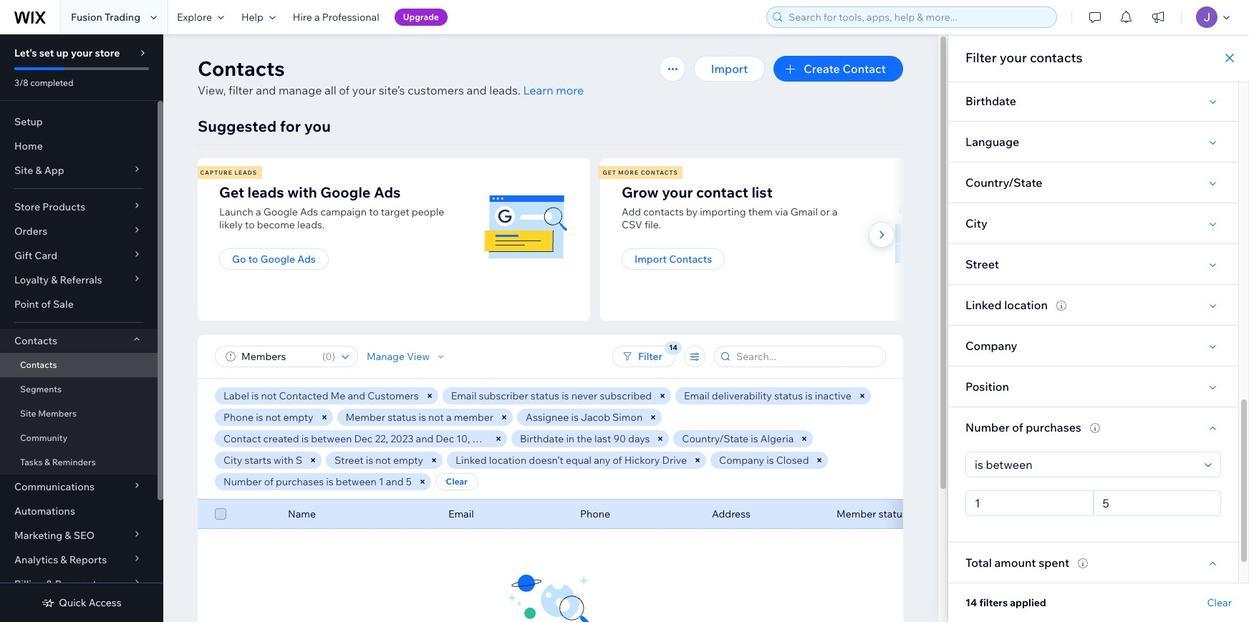 Task type: vqa. For each thing, say whether or not it's contained in the screenshot.
the top with
yes



Task type: describe. For each thing, give the bounding box(es) containing it.
0 vertical spatial clear button
[[436, 474, 479, 491]]

with for s
[[274, 454, 294, 467]]

created
[[263, 433, 299, 446]]

sale
[[53, 298, 74, 311]]

a inside get leads with google ads launch a google ads campaign to target people likely to become leads.
[[256, 206, 261, 219]]

jacob
[[581, 411, 611, 424]]

applied
[[1011, 597, 1047, 610]]

email for email subscriber status is never subscribed
[[451, 390, 477, 403]]

payments
[[55, 578, 102, 591]]

deliverability
[[712, 390, 772, 403]]

is left jacob
[[572, 411, 579, 424]]

company for company
[[966, 339, 1018, 353]]

location for linked location doesn't equal any of hickory drive
[[489, 454, 527, 467]]

subscribed
[[600, 390, 652, 403]]

loyalty & referrals button
[[0, 268, 158, 292]]

via
[[775, 206, 789, 219]]

& for site
[[35, 164, 42, 177]]

learn
[[523, 83, 554, 97]]

& for loyalty
[[51, 274, 58, 287]]

street for street
[[966, 257, 1000, 272]]

is down customers
[[419, 411, 426, 424]]

point of sale
[[14, 298, 74, 311]]

contact created is between dec 22, 2023 and dec 10, 2023
[[224, 433, 496, 446]]

site's
[[379, 83, 405, 97]]

by
[[686, 206, 698, 219]]

to right likely
[[245, 219, 255, 231]]

(
[[322, 350, 326, 363]]

get
[[219, 183, 244, 201]]

1 vertical spatial clear
[[1208, 597, 1233, 610]]

label is not contacted me and customers
[[224, 390, 419, 403]]

more
[[619, 169, 639, 176]]

your inside grow your contact list add contacts by importing them via gmail or a csv file.
[[662, 183, 693, 201]]

s
[[296, 454, 303, 467]]

contacts link
[[0, 353, 158, 378]]

grow your contact list add contacts by importing them via gmail or a csv file.
[[622, 183, 838, 231]]

filter your contacts
[[966, 49, 1083, 66]]

10,
[[457, 433, 470, 446]]

amount
[[995, 556, 1037, 570]]

with for google
[[288, 183, 317, 201]]

location for linked location
[[1005, 298, 1048, 312]]

gift
[[14, 249, 32, 262]]

create contact button
[[774, 56, 904, 82]]

address
[[712, 508, 751, 521]]

equal
[[566, 454, 592, 467]]

site & app
[[14, 164, 64, 177]]

1 vertical spatial between
[[336, 476, 377, 489]]

not for label is not contacted me and customers
[[261, 390, 277, 403]]

marketing
[[14, 530, 62, 543]]

a left member on the left bottom of the page
[[446, 411, 452, 424]]

let's
[[14, 47, 37, 59]]

google inside button
[[261, 253, 295, 266]]

leads
[[248, 183, 284, 201]]

billing & payments button
[[0, 573, 158, 597]]

)
[[332, 350, 335, 363]]

add
[[622, 206, 642, 219]]

From number field
[[971, 492, 1089, 516]]

14
[[966, 597, 978, 610]]

position
[[966, 380, 1010, 394]]

reminders
[[52, 457, 96, 468]]

billing & payments
[[14, 578, 102, 591]]

Search... field
[[732, 347, 881, 367]]

upgrade
[[403, 11, 439, 22]]

site for site members
[[20, 408, 36, 419]]

contacts button
[[0, 329, 158, 353]]

quick
[[59, 597, 86, 610]]

them
[[749, 206, 773, 219]]

upgrade button
[[395, 9, 448, 26]]

let's set up your store
[[14, 47, 120, 59]]

city for city starts with s
[[224, 454, 243, 467]]

Search for tools, apps, help & more... field
[[785, 7, 1053, 27]]

1 dec from the left
[[354, 433, 373, 446]]

1 2023 from the left
[[391, 433, 414, 446]]

all
[[325, 83, 337, 97]]

fusion
[[71, 11, 102, 24]]

3/8 completed
[[14, 77, 73, 88]]

is right label
[[252, 390, 259, 403]]

not left member on the left bottom of the page
[[429, 411, 444, 424]]

contacts inside import contacts button
[[669, 253, 712, 266]]

reports
[[69, 554, 107, 567]]

linked location
[[966, 298, 1048, 312]]

number of purchases
[[966, 421, 1082, 435]]

go
[[232, 253, 246, 266]]

0 vertical spatial clear
[[446, 477, 468, 487]]

products
[[42, 201, 85, 214]]

help
[[241, 11, 264, 24]]

country/state for country/state
[[966, 176, 1043, 190]]

go to google ads button
[[219, 249, 329, 270]]

of for number of purchases is between 1 and 5
[[264, 476, 274, 489]]

suggested
[[198, 117, 277, 135]]

city starts with s
[[224, 454, 303, 467]]

access
[[89, 597, 122, 610]]

list
[[752, 183, 773, 201]]

Unsaved view field
[[237, 347, 318, 367]]

member for member status is not a member
[[346, 411, 386, 424]]

1 vertical spatial contact
[[224, 433, 261, 446]]

1 vertical spatial ads
[[300, 206, 318, 219]]

become
[[257, 219, 295, 231]]

gift card
[[14, 249, 57, 262]]

analytics & reports button
[[0, 548, 158, 573]]

is left the inactive
[[806, 390, 813, 403]]

phone for phone is not empty
[[224, 411, 254, 424]]

manage
[[367, 350, 405, 363]]

home link
[[0, 134, 158, 158]]

people
[[412, 206, 445, 219]]

label
[[224, 390, 249, 403]]

birthdate for birthdate in the last 90 days
[[520, 433, 564, 446]]

email for email deliverability status is inactive
[[684, 390, 710, 403]]

assignee
[[526, 411, 569, 424]]

contacted
[[279, 390, 329, 403]]

communications
[[14, 481, 95, 494]]

member for member status
[[837, 508, 877, 521]]

1
[[379, 476, 384, 489]]

linked for linked location doesn't equal any of hickory drive
[[456, 454, 487, 467]]

setup link
[[0, 110, 158, 134]]

2 dec from the left
[[436, 433, 454, 446]]

import for import
[[712, 62, 748, 76]]

number for number of purchases is between 1 and 5
[[224, 476, 262, 489]]

likely
[[219, 219, 243, 231]]

billing
[[14, 578, 44, 591]]

community
[[20, 433, 67, 444]]

linked location doesn't equal any of hickory drive
[[456, 454, 687, 467]]

segments
[[20, 384, 62, 395]]

seo
[[74, 530, 95, 543]]



Task type: locate. For each thing, give the bounding box(es) containing it.
is up starts
[[256, 411, 263, 424]]

0 vertical spatial member
[[346, 411, 386, 424]]

quick access button
[[42, 597, 122, 610]]

0 vertical spatial country/state
[[966, 176, 1043, 190]]

country/state for country/state is algeria
[[683, 433, 749, 446]]

country/state up drive
[[683, 433, 749, 446]]

tasks & reminders link
[[0, 451, 158, 475]]

1 vertical spatial street
[[335, 454, 364, 467]]

company down country/state is algeria
[[720, 454, 765, 467]]

0 vertical spatial ads
[[374, 183, 401, 201]]

filter for filter
[[639, 350, 663, 363]]

algeria
[[761, 433, 794, 446]]

0 vertical spatial between
[[311, 433, 352, 446]]

dec left 22,
[[354, 433, 373, 446]]

filter
[[966, 49, 997, 66], [639, 350, 663, 363]]

is left the 1
[[326, 476, 334, 489]]

professional
[[322, 11, 380, 24]]

1 horizontal spatial clear
[[1208, 597, 1233, 610]]

contacts down point of sale
[[14, 335, 57, 348]]

not for phone is not empty
[[266, 411, 281, 424]]

contact right create
[[843, 62, 887, 76]]

country/state
[[966, 176, 1043, 190], [683, 433, 749, 446]]

company up position
[[966, 339, 1018, 353]]

is down contact created is between dec 22, 2023 and dec 10, 2023
[[366, 454, 373, 467]]

1 horizontal spatial phone
[[580, 508, 611, 521]]

of for point of sale
[[41, 298, 51, 311]]

set
[[39, 47, 54, 59]]

& for tasks
[[44, 457, 50, 468]]

number down starts
[[224, 476, 262, 489]]

1 horizontal spatial member
[[837, 508, 877, 521]]

contacts inside popup button
[[14, 335, 57, 348]]

a right hire
[[315, 11, 320, 24]]

a down 'leads' on the top of the page
[[256, 206, 261, 219]]

grow
[[622, 183, 659, 201]]

and
[[256, 83, 276, 97], [467, 83, 487, 97], [348, 390, 366, 403], [416, 433, 434, 446], [386, 476, 404, 489]]

0 vertical spatial import
[[712, 62, 748, 76]]

1 horizontal spatial contact
[[843, 62, 887, 76]]

0 vertical spatial filter
[[966, 49, 997, 66]]

import contacts button
[[622, 249, 725, 270]]

0 horizontal spatial filter
[[639, 350, 663, 363]]

1 horizontal spatial 2023
[[473, 433, 496, 446]]

file.
[[645, 219, 661, 231]]

empty down contacted
[[283, 411, 314, 424]]

view
[[407, 350, 430, 363]]

orders button
[[0, 219, 158, 244]]

& for analytics
[[60, 554, 67, 567]]

ads left campaign
[[300, 206, 318, 219]]

birthdate in the last 90 days
[[520, 433, 650, 446]]

closed
[[777, 454, 809, 467]]

0 horizontal spatial birthdate
[[520, 433, 564, 446]]

total amount spent
[[966, 556, 1070, 570]]

birthdate up the doesn't
[[520, 433, 564, 446]]

& for billing
[[46, 578, 53, 591]]

purchases for number of purchases is between 1 and 5
[[276, 476, 324, 489]]

1 vertical spatial google
[[264, 206, 298, 219]]

site & app button
[[0, 158, 158, 183]]

google down become
[[261, 253, 295, 266]]

0 horizontal spatial clear button
[[436, 474, 479, 491]]

contacts up segments
[[20, 360, 57, 371]]

filters
[[980, 597, 1008, 610]]

capture
[[200, 169, 233, 176]]

empty up 5
[[393, 454, 424, 467]]

1 vertical spatial purchases
[[276, 476, 324, 489]]

0 vertical spatial with
[[288, 183, 317, 201]]

and down member status is not a member
[[416, 433, 434, 446]]

list containing get leads with google ads
[[196, 158, 999, 321]]

never
[[572, 390, 598, 403]]

& inside dropdown button
[[35, 164, 42, 177]]

0 horizontal spatial contact
[[224, 433, 261, 446]]

2023
[[391, 433, 414, 446], [473, 433, 496, 446]]

1 vertical spatial clear button
[[1208, 597, 1233, 610]]

phone for phone
[[580, 508, 611, 521]]

1 horizontal spatial import
[[712, 62, 748, 76]]

city
[[966, 216, 988, 231], [224, 454, 243, 467]]

linked for linked location
[[966, 298, 1002, 312]]

leads. inside get leads with google ads launch a google ads campaign to target people likely to become leads.
[[297, 219, 325, 231]]

1 horizontal spatial purchases
[[1026, 421, 1082, 435]]

between
[[311, 433, 352, 446], [336, 476, 377, 489]]

country/state down language at the top
[[966, 176, 1043, 190]]

0 horizontal spatial contacts
[[644, 206, 684, 219]]

with left s
[[274, 454, 294, 467]]

& left reports
[[60, 554, 67, 567]]

and right filter
[[256, 83, 276, 97]]

email subscriber status is never subscribed
[[451, 390, 652, 403]]

site down home
[[14, 164, 33, 177]]

contact up starts
[[224, 433, 261, 446]]

starts
[[245, 454, 271, 467]]

0 horizontal spatial number
[[224, 476, 262, 489]]

1 vertical spatial leads.
[[297, 219, 325, 231]]

1 vertical spatial country/state
[[683, 433, 749, 446]]

marketing & seo button
[[0, 524, 158, 548]]

phone is not empty
[[224, 411, 314, 424]]

number for number of purchases
[[966, 421, 1010, 435]]

0 horizontal spatial dec
[[354, 433, 373, 446]]

0 vertical spatial purchases
[[1026, 421, 1082, 435]]

2023 right 10,
[[473, 433, 496, 446]]

& left app
[[35, 164, 42, 177]]

contacts inside grow your contact list add contacts by importing them via gmail or a csv file.
[[644, 206, 684, 219]]

street up linked location
[[966, 257, 1000, 272]]

1 horizontal spatial leads.
[[490, 83, 521, 97]]

card
[[35, 249, 57, 262]]

store
[[95, 47, 120, 59]]

& left "seo"
[[65, 530, 71, 543]]

1 vertical spatial city
[[224, 454, 243, 467]]

not up phone is not empty
[[261, 390, 277, 403]]

0 horizontal spatial 2023
[[391, 433, 414, 446]]

street for street is not empty
[[335, 454, 364, 467]]

0 horizontal spatial location
[[489, 454, 527, 467]]

not down 22,
[[376, 454, 391, 467]]

0 vertical spatial leads.
[[490, 83, 521, 97]]

to right go
[[248, 253, 258, 266]]

import for import contacts
[[635, 253, 667, 266]]

filter inside button
[[639, 350, 663, 363]]

contact
[[697, 183, 749, 201]]

orders
[[14, 225, 47, 238]]

member
[[346, 411, 386, 424], [837, 508, 877, 521]]

0 horizontal spatial import
[[635, 253, 667, 266]]

1 horizontal spatial empty
[[393, 454, 424, 467]]

company
[[966, 339, 1018, 353], [720, 454, 765, 467]]

0 vertical spatial contact
[[843, 62, 887, 76]]

capture leads
[[200, 169, 257, 176]]

country/state is algeria
[[683, 433, 794, 446]]

Select an option field
[[971, 453, 1201, 477]]

1 horizontal spatial contacts
[[1030, 49, 1083, 66]]

0 horizontal spatial city
[[224, 454, 243, 467]]

not for street is not empty
[[376, 454, 391, 467]]

sidebar element
[[0, 34, 163, 623]]

leads. left learn
[[490, 83, 521, 97]]

2 vertical spatial ads
[[298, 253, 316, 266]]

1 vertical spatial phone
[[580, 508, 611, 521]]

purchases up the select an option field
[[1026, 421, 1082, 435]]

between left the 1
[[336, 476, 377, 489]]

1 vertical spatial empty
[[393, 454, 424, 467]]

point
[[14, 298, 39, 311]]

0 horizontal spatial country/state
[[683, 433, 749, 446]]

birthdate for birthdate
[[966, 94, 1017, 108]]

site members link
[[0, 402, 158, 426]]

purchases for number of purchases
[[1026, 421, 1082, 435]]

street down contact created is between dec 22, 2023 and dec 10, 2023
[[335, 454, 364, 467]]

1 vertical spatial import
[[635, 253, 667, 266]]

status
[[531, 390, 560, 403], [775, 390, 804, 403], [388, 411, 417, 424], [879, 508, 908, 521]]

is up s
[[302, 433, 309, 446]]

importing
[[700, 206, 746, 219]]

1 vertical spatial number
[[224, 476, 262, 489]]

company for company is closed
[[720, 454, 765, 467]]

store
[[14, 201, 40, 214]]

1 vertical spatial member
[[837, 508, 877, 521]]

to inside button
[[248, 253, 258, 266]]

phone down the any
[[580, 508, 611, 521]]

0 vertical spatial city
[[966, 216, 988, 231]]

0 horizontal spatial phone
[[224, 411, 254, 424]]

& right billing
[[46, 578, 53, 591]]

0 vertical spatial location
[[1005, 298, 1048, 312]]

not
[[261, 390, 277, 403], [266, 411, 281, 424], [429, 411, 444, 424], [376, 454, 391, 467]]

not up created
[[266, 411, 281, 424]]

1 horizontal spatial location
[[1005, 298, 1048, 312]]

0 vertical spatial google
[[321, 183, 371, 201]]

leads. right become
[[297, 219, 325, 231]]

company is closed
[[720, 454, 809, 467]]

empty for phone is not empty
[[283, 411, 314, 424]]

trading
[[105, 11, 140, 24]]

is left closed
[[767, 454, 774, 467]]

name
[[288, 508, 316, 521]]

last
[[595, 433, 611, 446]]

up
[[56, 47, 69, 59]]

google up campaign
[[321, 183, 371, 201]]

a
[[315, 11, 320, 24], [256, 206, 261, 219], [833, 206, 838, 219], [446, 411, 452, 424]]

and right the 1
[[386, 476, 404, 489]]

0 horizontal spatial company
[[720, 454, 765, 467]]

1 horizontal spatial filter
[[966, 49, 997, 66]]

is left algeria
[[751, 433, 759, 446]]

manage view button
[[367, 350, 447, 363]]

0 vertical spatial contacts
[[1030, 49, 1083, 66]]

& inside dropdown button
[[65, 530, 71, 543]]

contacts view, filter and manage all of your site's customers and leads. learn more
[[198, 56, 584, 97]]

1 vertical spatial with
[[274, 454, 294, 467]]

contact inside create contact button
[[843, 62, 887, 76]]

birthdate up language at the top
[[966, 94, 1017, 108]]

get
[[603, 169, 617, 176]]

1 horizontal spatial linked
[[966, 298, 1002, 312]]

of inside sidebar element
[[41, 298, 51, 311]]

list
[[196, 158, 999, 321]]

fusion trading
[[71, 11, 140, 24]]

& right tasks
[[44, 457, 50, 468]]

assignee is jacob simon
[[526, 411, 643, 424]]

of for number of purchases
[[1013, 421, 1024, 435]]

site down segments
[[20, 408, 36, 419]]

1 vertical spatial birthdate
[[520, 433, 564, 446]]

1 horizontal spatial birthdate
[[966, 94, 1017, 108]]

loyalty & referrals
[[14, 274, 102, 287]]

0 vertical spatial empty
[[283, 411, 314, 424]]

22,
[[375, 433, 388, 446]]

suggested for you
[[198, 117, 331, 135]]

0
[[326, 350, 332, 363]]

number down position
[[966, 421, 1010, 435]]

help button
[[233, 0, 284, 34]]

0 vertical spatial site
[[14, 164, 33, 177]]

site inside site & app dropdown button
[[14, 164, 33, 177]]

& for marketing
[[65, 530, 71, 543]]

filter for filter your contacts
[[966, 49, 997, 66]]

contacts inside the contacts view, filter and manage all of your site's customers and leads. learn more
[[198, 56, 285, 81]]

the
[[577, 433, 593, 446]]

leads.
[[490, 83, 521, 97], [297, 219, 325, 231]]

store products
[[14, 201, 85, 214]]

your inside the contacts view, filter and manage all of your site's customers and leads. learn more
[[352, 83, 376, 97]]

subscriber
[[479, 390, 529, 403]]

1 horizontal spatial street
[[966, 257, 1000, 272]]

clear
[[446, 477, 468, 487], [1208, 597, 1233, 610]]

None checkbox
[[215, 506, 226, 523]]

purchases down s
[[276, 476, 324, 489]]

of
[[339, 83, 350, 97], [41, 298, 51, 311], [1013, 421, 1024, 435], [613, 454, 622, 467], [264, 476, 274, 489]]

2023 right 22,
[[391, 433, 414, 446]]

1 horizontal spatial company
[[966, 339, 1018, 353]]

loyalty
[[14, 274, 49, 287]]

1 horizontal spatial number
[[966, 421, 1010, 435]]

contacts up filter
[[198, 56, 285, 81]]

spent
[[1039, 556, 1070, 570]]

location
[[1005, 298, 1048, 312], [489, 454, 527, 467]]

0 horizontal spatial linked
[[456, 454, 487, 467]]

1 horizontal spatial country/state
[[966, 176, 1043, 190]]

phone down label
[[224, 411, 254, 424]]

number
[[966, 421, 1010, 435], [224, 476, 262, 489]]

with right 'leads' on the top of the page
[[288, 183, 317, 201]]

ads up target on the top left of page
[[374, 183, 401, 201]]

0 vertical spatial street
[[966, 257, 1000, 272]]

ads down get leads with google ads launch a google ads campaign to target people likely to become leads.
[[298, 253, 316, 266]]

& right loyalty
[[51, 274, 58, 287]]

site inside the site members link
[[20, 408, 36, 419]]

hire a professional
[[293, 11, 380, 24]]

0 vertical spatial birthdate
[[966, 94, 1017, 108]]

1 horizontal spatial city
[[966, 216, 988, 231]]

1 vertical spatial location
[[489, 454, 527, 467]]

0 vertical spatial company
[[966, 339, 1018, 353]]

clear button
[[436, 474, 479, 491], [1208, 597, 1233, 610]]

0 horizontal spatial street
[[335, 454, 364, 467]]

a right or on the right of page
[[833, 206, 838, 219]]

import inside "list"
[[635, 253, 667, 266]]

dec left 10,
[[436, 433, 454, 446]]

0 vertical spatial number
[[966, 421, 1010, 435]]

site
[[14, 164, 33, 177], [20, 408, 36, 419]]

your
[[71, 47, 93, 59], [1000, 49, 1028, 66], [352, 83, 376, 97], [662, 183, 693, 201]]

1 vertical spatial filter
[[639, 350, 663, 363]]

1 vertical spatial site
[[20, 408, 36, 419]]

is left never
[[562, 390, 569, 403]]

a inside grow your contact list add contacts by importing them via gmail or a csv file.
[[833, 206, 838, 219]]

days
[[629, 433, 650, 446]]

your inside sidebar element
[[71, 47, 93, 59]]

drive
[[663, 454, 687, 467]]

store products button
[[0, 195, 158, 219]]

&
[[35, 164, 42, 177], [51, 274, 58, 287], [44, 457, 50, 468], [65, 530, 71, 543], [60, 554, 67, 567], [46, 578, 53, 591]]

0 horizontal spatial leads.
[[297, 219, 325, 231]]

purchases
[[1026, 421, 1082, 435], [276, 476, 324, 489]]

1 horizontal spatial dec
[[436, 433, 454, 446]]

get more contacts
[[603, 169, 679, 176]]

contacts down by
[[669, 253, 712, 266]]

0 horizontal spatial purchases
[[276, 476, 324, 489]]

city for city
[[966, 216, 988, 231]]

hire
[[293, 11, 312, 24]]

launch
[[219, 206, 254, 219]]

google down 'leads' on the top of the page
[[264, 206, 298, 219]]

tasks
[[20, 457, 43, 468]]

empty for street is not empty
[[393, 454, 424, 467]]

0 horizontal spatial member
[[346, 411, 386, 424]]

1 vertical spatial contacts
[[644, 206, 684, 219]]

0 horizontal spatial clear
[[446, 477, 468, 487]]

to left target on the top left of page
[[369, 206, 379, 219]]

1 vertical spatial linked
[[456, 454, 487, 467]]

analytics & reports
[[14, 554, 107, 567]]

with inside get leads with google ads launch a google ads campaign to target people likely to become leads.
[[288, 183, 317, 201]]

1 vertical spatial company
[[720, 454, 765, 467]]

To number field
[[1099, 492, 1217, 516]]

0 vertical spatial phone
[[224, 411, 254, 424]]

between down me
[[311, 433, 352, 446]]

communications button
[[0, 475, 158, 500]]

2 vertical spatial google
[[261, 253, 295, 266]]

and right me
[[348, 390, 366, 403]]

contacts inside contacts link
[[20, 360, 57, 371]]

2 2023 from the left
[[473, 433, 496, 446]]

ads inside button
[[298, 253, 316, 266]]

leads. inside the contacts view, filter and manage all of your site's customers and leads. learn more
[[490, 83, 521, 97]]

completed
[[30, 77, 73, 88]]

0 vertical spatial linked
[[966, 298, 1002, 312]]

birthdate
[[966, 94, 1017, 108], [520, 433, 564, 446]]

0 horizontal spatial empty
[[283, 411, 314, 424]]

site for site & app
[[14, 164, 33, 177]]

1 horizontal spatial clear button
[[1208, 597, 1233, 610]]

and right customers
[[467, 83, 487, 97]]

of inside the contacts view, filter and manage all of your site's customers and leads. learn more
[[339, 83, 350, 97]]



